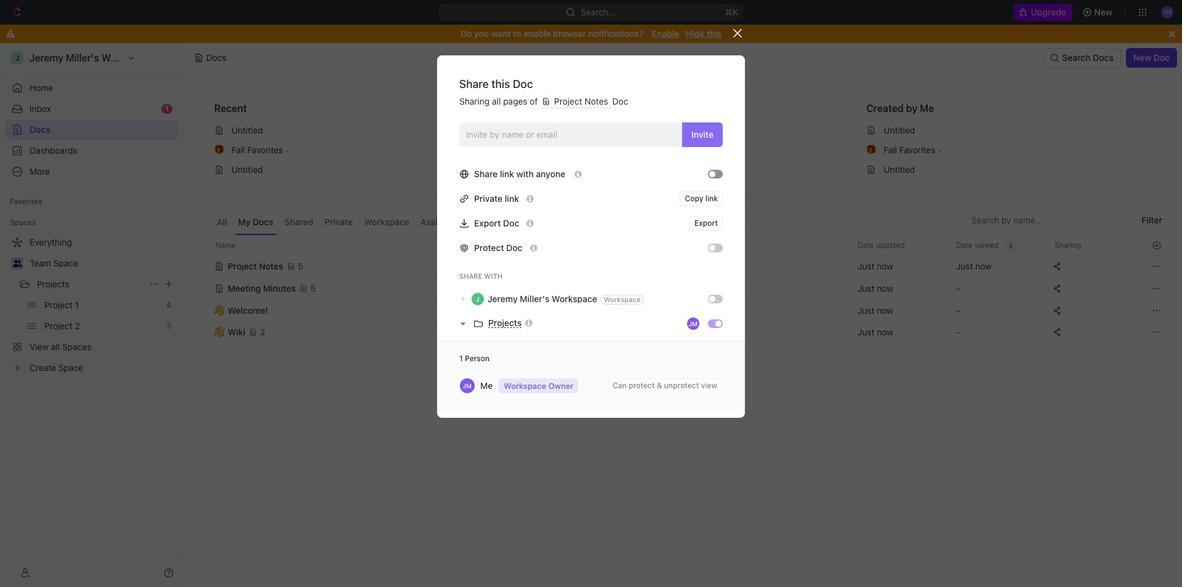 Task type: describe. For each thing, give the bounding box(es) containing it.
dashboards link
[[5, 141, 179, 161]]

tab list containing all
[[214, 211, 508, 235]]

export button
[[690, 216, 723, 231]]

assigned button
[[417, 211, 461, 235]]

row containing welcome!
[[199, 299, 1167, 322]]

jeremy miller's workspace
[[488, 293, 597, 304]]

project notes inside project notes link
[[558, 125, 612, 135]]

cell for project notes
[[199, 255, 212, 277]]

my docs button
[[235, 211, 276, 235]]

my docs
[[238, 217, 273, 227]]

viewed
[[975, 240, 999, 250]]

5 for meeting minutes
[[310, 283, 316, 293]]

you
[[474, 28, 489, 39]]

1 vertical spatial me
[[480, 380, 493, 391]]

1 person
[[459, 354, 490, 363]]

meeting
[[228, 283, 261, 293]]

favorites inside button
[[10, 197, 42, 206]]

sharing all pages of
[[459, 96, 540, 107]]

export for export
[[694, 218, 718, 228]]

row containing meeting minutes
[[199, 276, 1167, 301]]

invite
[[691, 129, 714, 140]]

anyone
[[536, 168, 565, 179]]

user group image
[[13, 260, 22, 267]]

- cell
[[584, 299, 707, 321]]

just now for project notes
[[858, 261, 893, 271]]

person
[[465, 354, 490, 363]]

now for wiki
[[877, 327, 893, 337]]

• for created by me
[[938, 145, 942, 155]]

search docs
[[1062, 52, 1114, 63]]

🎁 for created by me
[[866, 145, 876, 155]]

- inside cell
[[592, 305, 596, 316]]

🎁 for recent
[[214, 145, 224, 155]]

assigned
[[420, 217, 458, 227]]

workspace button
[[361, 211, 412, 235]]

home
[[30, 82, 53, 93]]

just now for wiki
[[858, 327, 893, 337]]

date viewed
[[956, 240, 999, 250]]

fall for created by me
[[884, 145, 897, 155]]

date for date updated
[[858, 240, 874, 250]]

private link
[[474, 193, 519, 204]]

enable
[[652, 28, 679, 39]]

Search by name... text field
[[972, 211, 1127, 230]]

search
[[1062, 52, 1091, 63]]

link for share
[[500, 168, 514, 179]]

date for date viewed
[[956, 240, 972, 250]]

my
[[238, 217, 250, 227]]

notifications?
[[588, 28, 643, 39]]

new button
[[1077, 2, 1120, 22]]

team
[[30, 258, 51, 268]]

doc for export doc
[[503, 218, 519, 228]]

0 horizontal spatial with
[[484, 272, 502, 280]]

space
[[53, 258, 78, 268]]

updated
[[876, 240, 905, 250]]

created by me
[[866, 103, 934, 114]]

all button
[[214, 211, 230, 235]]

created
[[866, 103, 904, 114]]

hide
[[685, 28, 704, 39]]

owner
[[548, 381, 573, 390]]

workspace inside "button"
[[364, 217, 409, 227]]

export doc
[[474, 218, 519, 228]]

inbox
[[30, 103, 51, 114]]

project notes link
[[535, 121, 831, 140]]

wiki
[[228, 327, 245, 337]]

0 vertical spatial project notes
[[552, 96, 610, 107]]

table containing project notes
[[199, 235, 1167, 345]]

project notes inside row
[[228, 261, 283, 271]]

date updated
[[858, 240, 905, 250]]

minutes
[[263, 283, 296, 293]]

welcome! button
[[214, 300, 577, 322]]

doc for protect doc
[[506, 242, 522, 253]]

cell for meeting minutes
[[199, 277, 212, 299]]

export for export doc
[[474, 218, 501, 228]]

browser
[[553, 28, 586, 39]]

1 vertical spatial project
[[558, 125, 586, 135]]

archived
[[469, 217, 505, 227]]

j
[[476, 295, 479, 303]]

tree inside sidebar navigation
[[5, 233, 179, 378]]

private for private link
[[474, 193, 503, 204]]

1 for 1 person
[[459, 354, 463, 363]]

welcome!
[[228, 305, 268, 316]]

0 vertical spatial project
[[554, 96, 582, 107]]

• for recent
[[286, 145, 289, 155]]

new doc
[[1133, 52, 1170, 63]]

search docs button
[[1045, 48, 1121, 68]]

sidebar navigation
[[0, 43, 184, 587]]

pages
[[503, 96, 527, 107]]

projects button
[[488, 318, 533, 328]]

recent
[[214, 103, 247, 114]]

5 for project notes
[[298, 261, 303, 271]]

team space
[[30, 258, 78, 268]]

protect
[[474, 242, 504, 253]]

protect doc
[[474, 242, 522, 253]]

row containing wiki
[[199, 320, 1167, 345]]

1 vertical spatial jm
[[463, 382, 472, 389]]

date viewed button
[[949, 236, 1017, 255]]



Task type: vqa. For each thing, say whether or not it's contained in the screenshot.
2nd ‎Task from the bottom of the page
no



Task type: locate. For each thing, give the bounding box(es) containing it.
link up private link
[[500, 168, 514, 179]]

docs inside sidebar navigation
[[30, 124, 50, 135]]

•
[[286, 145, 289, 155], [938, 145, 942, 155]]

fall favorites • for recent
[[231, 145, 289, 155]]

share for share this doc
[[459, 78, 489, 91]]

0 horizontal spatial fall favorites •
[[231, 145, 289, 155]]

with up jeremy
[[484, 272, 502, 280]]

export down copy link
[[694, 218, 718, 228]]

copy
[[685, 194, 703, 203]]

just
[[858, 261, 875, 271], [956, 261, 973, 271], [858, 283, 875, 293], [858, 305, 875, 316], [858, 327, 875, 337]]

upgrade
[[1031, 7, 1066, 17]]

share up 'sharing all pages of'
[[459, 78, 489, 91]]

sharing for sharing
[[1055, 240, 1081, 250]]

tree
[[5, 233, 179, 378]]

date
[[858, 240, 874, 250], [956, 240, 972, 250]]

fall for recent
[[231, 145, 245, 155]]

0 vertical spatial projects
[[37, 279, 69, 289]]

notes inside row
[[259, 261, 283, 271]]

date inside date viewed button
[[956, 240, 972, 250]]

0 horizontal spatial new
[[1094, 7, 1113, 17]]

1 vertical spatial projects
[[488, 318, 522, 328]]

notes
[[585, 96, 608, 107], [588, 125, 612, 135], [259, 261, 283, 271]]

projects link
[[37, 275, 144, 294]]

untitled link
[[209, 121, 505, 140], [862, 121, 1157, 140], [209, 160, 505, 180], [862, 160, 1157, 180]]

1 vertical spatial with
[[484, 272, 502, 280]]

project inside row
[[228, 261, 257, 271]]

1 vertical spatial this
[[491, 78, 510, 91]]

1 horizontal spatial projects
[[488, 318, 522, 328]]

0 vertical spatial jm
[[689, 320, 698, 327]]

0 horizontal spatial 5
[[298, 261, 303, 271]]

upgrade link
[[1014, 4, 1072, 21]]

2 vertical spatial share
[[459, 272, 482, 280]]

private inside button
[[324, 217, 353, 227]]

new doc button
[[1126, 48, 1177, 68]]

projects down jeremy
[[488, 318, 522, 328]]

tab list
[[214, 211, 508, 235]]

0 horizontal spatial jm
[[463, 382, 472, 389]]

1 vertical spatial new
[[1133, 52, 1151, 63]]

favorites button
[[5, 195, 47, 209]]

projects inside projects link
[[37, 279, 69, 289]]

share with
[[459, 272, 502, 280]]

team space link
[[30, 254, 176, 273]]

0 vertical spatial share
[[459, 78, 489, 91]]

1 vertical spatial share
[[474, 168, 498, 179]]

0 horizontal spatial private
[[324, 217, 353, 227]]

share link with anyone
[[474, 168, 568, 179]]

doc inside button
[[1154, 52, 1170, 63]]

1 🎁 from the left
[[214, 145, 224, 155]]

1 horizontal spatial 🎁
[[866, 145, 876, 155]]

0 vertical spatial sharing
[[459, 96, 490, 107]]

link right "copy"
[[705, 194, 718, 203]]

spaces
[[10, 218, 36, 227]]

column header
[[199, 235, 212, 256]]

row
[[199, 235, 1167, 256], [199, 254, 1167, 279], [199, 276, 1167, 301], [199, 299, 1167, 322], [199, 320, 1167, 345]]

new right search docs
[[1133, 52, 1151, 63]]

1 vertical spatial notes
[[588, 125, 612, 135]]

1 horizontal spatial with
[[516, 168, 534, 179]]

0 horizontal spatial sharing
[[459, 96, 490, 107]]

sharing
[[459, 96, 490, 107], [1055, 240, 1081, 250]]

just for meeting minutes
[[858, 283, 875, 293]]

link for private
[[505, 193, 519, 204]]

tags
[[715, 240, 731, 250]]

sharing left all
[[459, 96, 490, 107]]

0 vertical spatial new
[[1094, 7, 1113, 17]]

me down person
[[480, 380, 493, 391]]

projects for projects link
[[37, 279, 69, 289]]

1 vertical spatial 1
[[459, 354, 463, 363]]

fall
[[231, 145, 245, 155], [884, 145, 897, 155]]

1 horizontal spatial me
[[920, 103, 934, 114]]

dashboards
[[30, 145, 77, 156]]

do
[[461, 28, 472, 39]]

home link
[[5, 78, 179, 98]]

jeremy
[[488, 293, 518, 304]]

0 horizontal spatial me
[[480, 380, 493, 391]]

1 vertical spatial 5
[[310, 283, 316, 293]]

tree containing team space
[[5, 233, 179, 378]]

date inside date updated 'button'
[[858, 240, 874, 250]]

🎁 down 'recent'
[[214, 145, 224, 155]]

of
[[530, 96, 538, 107]]

1 inside sidebar navigation
[[165, 104, 169, 113]]

docs down inbox
[[30, 124, 50, 135]]

1 horizontal spatial private
[[474, 193, 503, 204]]

just for project notes
[[858, 261, 875, 271]]

2 fall from the left
[[884, 145, 897, 155]]

project notes up anyone
[[558, 125, 612, 135]]

with left anyone
[[516, 168, 534, 179]]

0 horizontal spatial projects
[[37, 279, 69, 289]]

0 horizontal spatial export
[[474, 218, 501, 228]]

row containing name
[[199, 235, 1167, 256]]

table
[[199, 235, 1167, 345]]

date updated button
[[850, 236, 912, 255]]

1 vertical spatial project notes
[[558, 125, 612, 135]]

private right shared
[[324, 217, 353, 227]]

1 date from the left
[[858, 240, 874, 250]]

docs inside button
[[1093, 52, 1114, 63]]

private for private
[[324, 217, 353, 227]]

1 horizontal spatial sharing
[[1055, 240, 1081, 250]]

miller's
[[520, 293, 549, 304]]

5 right "minutes"
[[310, 283, 316, 293]]

0 vertical spatial this
[[707, 28, 722, 39]]

me right by on the right of page
[[920, 103, 934, 114]]

2 fall favorites • from the left
[[884, 145, 942, 155]]

project up meeting
[[228, 261, 257, 271]]

fall favorites •
[[231, 145, 289, 155], [884, 145, 942, 155]]

2 row from the top
[[199, 254, 1167, 279]]

new for new doc
[[1133, 52, 1151, 63]]

docs
[[206, 52, 227, 63], [1093, 52, 1114, 63], [30, 124, 50, 135], [253, 217, 273, 227]]

1 horizontal spatial fall favorites •
[[884, 145, 942, 155]]

Invite by name or email text field
[[466, 125, 677, 144]]

fall favorites • for created by me
[[884, 145, 942, 155]]

do you want to enable browser notifications? enable hide this
[[461, 28, 722, 39]]

enable
[[524, 28, 551, 39]]

2
[[260, 327, 265, 337]]

5 row from the top
[[199, 320, 1167, 345]]

search...
[[581, 7, 616, 17]]

now for meeting minutes
[[877, 283, 893, 293]]

cell for wiki
[[199, 321, 212, 344]]

share for share with
[[459, 272, 482, 280]]

fall down created
[[884, 145, 897, 155]]

sharing for sharing all pages of
[[459, 96, 490, 107]]

0 vertical spatial private
[[474, 193, 503, 204]]

projects
[[37, 279, 69, 289], [488, 318, 522, 328]]

me
[[920, 103, 934, 114], [480, 380, 493, 391]]

new for new
[[1094, 7, 1113, 17]]

this up 'sharing all pages of'
[[491, 78, 510, 91]]

notes inside project notes link
[[588, 125, 612, 135]]

jm
[[689, 320, 698, 327], [463, 382, 472, 389]]

0 vertical spatial 1
[[165, 104, 169, 113]]

just for wiki
[[858, 327, 875, 337]]

project notes up meeting minutes
[[228, 261, 283, 271]]

meeting minutes
[[228, 283, 296, 293]]

new
[[1094, 7, 1113, 17], [1133, 52, 1151, 63]]

workspace
[[364, 217, 409, 227], [552, 293, 597, 304], [604, 296, 641, 304], [504, 381, 546, 390]]

row containing project notes
[[199, 254, 1167, 279]]

copy link
[[685, 194, 718, 203]]

sharing down search by name... text box
[[1055, 240, 1081, 250]]

1 • from the left
[[286, 145, 289, 155]]

export inside dropdown button
[[694, 218, 718, 228]]

0 horizontal spatial 1
[[165, 104, 169, 113]]

0 horizontal spatial this
[[491, 78, 510, 91]]

date left viewed
[[956, 240, 972, 250]]

0 horizontal spatial fall
[[231, 145, 245, 155]]

0 vertical spatial me
[[920, 103, 934, 114]]

workspace owner
[[504, 381, 573, 390]]

1 horizontal spatial jm
[[689, 320, 698, 327]]

private button
[[321, 211, 356, 235]]

untitled
[[231, 125, 263, 135], [884, 125, 915, 135], [231, 164, 263, 175], [884, 164, 915, 175]]

1
[[165, 104, 169, 113], [459, 354, 463, 363]]

0 vertical spatial with
[[516, 168, 534, 179]]

favorites
[[540, 103, 583, 114], [247, 145, 283, 155], [899, 145, 935, 155], [10, 197, 42, 206]]

fall favorites • down 'recent'
[[231, 145, 289, 155]]

this right hide at the right top of page
[[707, 28, 722, 39]]

date left updated
[[858, 240, 874, 250]]

1 horizontal spatial date
[[956, 240, 972, 250]]

project notes up invite by name or email text field
[[552, 96, 610, 107]]

by
[[906, 103, 917, 114]]

1 horizontal spatial 5
[[310, 283, 316, 293]]

projects for projects dropdown button on the bottom left of page
[[488, 318, 522, 328]]

2 vertical spatial notes
[[259, 261, 283, 271]]

doc
[[1154, 52, 1170, 63], [513, 78, 533, 91], [612, 96, 628, 107], [503, 218, 519, 228], [506, 242, 522, 253]]

share for share link with anyone
[[474, 168, 498, 179]]

all
[[492, 96, 501, 107]]

1 row from the top
[[199, 235, 1167, 256]]

1 horizontal spatial 1
[[459, 354, 463, 363]]

1 horizontal spatial •
[[938, 145, 942, 155]]

2 vertical spatial project notes
[[228, 261, 283, 271]]

3 row from the top
[[199, 276, 1167, 301]]

export up protect
[[474, 218, 501, 228]]

0 horizontal spatial date
[[858, 240, 874, 250]]

shared button
[[281, 211, 316, 235]]

project up invite by name or email text field
[[554, 96, 582, 107]]

5 down shared button
[[298, 261, 303, 271]]

1 vertical spatial sharing
[[1055, 240, 1081, 250]]

1 horizontal spatial fall
[[884, 145, 897, 155]]

1 horizontal spatial this
[[707, 28, 722, 39]]

share this doc
[[459, 78, 533, 91]]

fall down 'recent'
[[231, 145, 245, 155]]

🎁 down created
[[866, 145, 876, 155]]

cell
[[199, 255, 212, 277], [584, 255, 707, 277], [199, 277, 212, 299], [199, 299, 212, 321], [199, 321, 212, 344]]

0 horizontal spatial •
[[286, 145, 289, 155]]

name
[[215, 240, 236, 250]]

0 vertical spatial notes
[[585, 96, 608, 107]]

link for copy
[[705, 194, 718, 203]]

project notes
[[552, 96, 610, 107], [558, 125, 612, 135], [228, 261, 283, 271]]

2 🎁 from the left
[[866, 145, 876, 155]]

1 for 1
[[165, 104, 169, 113]]

docs up 'recent'
[[206, 52, 227, 63]]

share up j
[[459, 272, 482, 280]]

archived button
[[466, 211, 508, 235]]

1 vertical spatial private
[[324, 217, 353, 227]]

fall favorites • down by on the right of page
[[884, 145, 942, 155]]

docs inside button
[[253, 217, 273, 227]]

docs link
[[5, 120, 179, 140]]

all
[[217, 217, 227, 227]]

with
[[516, 168, 534, 179], [484, 272, 502, 280]]

project
[[554, 96, 582, 107], [558, 125, 586, 135], [228, 261, 257, 271]]

project up anyone
[[558, 125, 586, 135]]

now
[[877, 261, 893, 271], [975, 261, 992, 271], [877, 283, 893, 293], [877, 305, 893, 316], [877, 327, 893, 337]]

shared
[[284, 217, 313, 227]]

⌘k
[[725, 7, 739, 17]]

2 vertical spatial project
[[228, 261, 257, 271]]

4 row from the top
[[199, 299, 1167, 322]]

this
[[707, 28, 722, 39], [491, 78, 510, 91]]

2 date from the left
[[956, 240, 972, 250]]

0 vertical spatial 5
[[298, 261, 303, 271]]

0 horizontal spatial 🎁
[[214, 145, 224, 155]]

just now
[[858, 261, 893, 271], [956, 261, 992, 271], [858, 283, 893, 293], [858, 305, 893, 316], [858, 327, 893, 337]]

-
[[715, 283, 719, 293], [956, 283, 960, 293], [592, 305, 596, 316], [715, 305, 719, 316], [956, 305, 960, 316], [715, 327, 719, 337], [956, 327, 960, 337]]

link down share link with anyone
[[505, 193, 519, 204]]

2 • from the left
[[938, 145, 942, 155]]

to
[[513, 28, 521, 39]]

docs right 'search'
[[1093, 52, 1114, 63]]

export
[[474, 218, 501, 228], [694, 218, 718, 228]]

share up private link
[[474, 168, 498, 179]]

projects down team space
[[37, 279, 69, 289]]

docs right my at the top of the page
[[253, 217, 273, 227]]

1 horizontal spatial export
[[694, 218, 718, 228]]

1 horizontal spatial new
[[1133, 52, 1151, 63]]

private up archived
[[474, 193, 503, 204]]

doc for new doc
[[1154, 52, 1170, 63]]

just now for meeting minutes
[[858, 283, 893, 293]]

new up search docs
[[1094, 7, 1113, 17]]

want
[[491, 28, 511, 39]]

1 fall from the left
[[231, 145, 245, 155]]

now for project notes
[[877, 261, 893, 271]]

1 fall favorites • from the left
[[231, 145, 289, 155]]

link
[[500, 168, 514, 179], [505, 193, 519, 204], [705, 194, 718, 203]]



